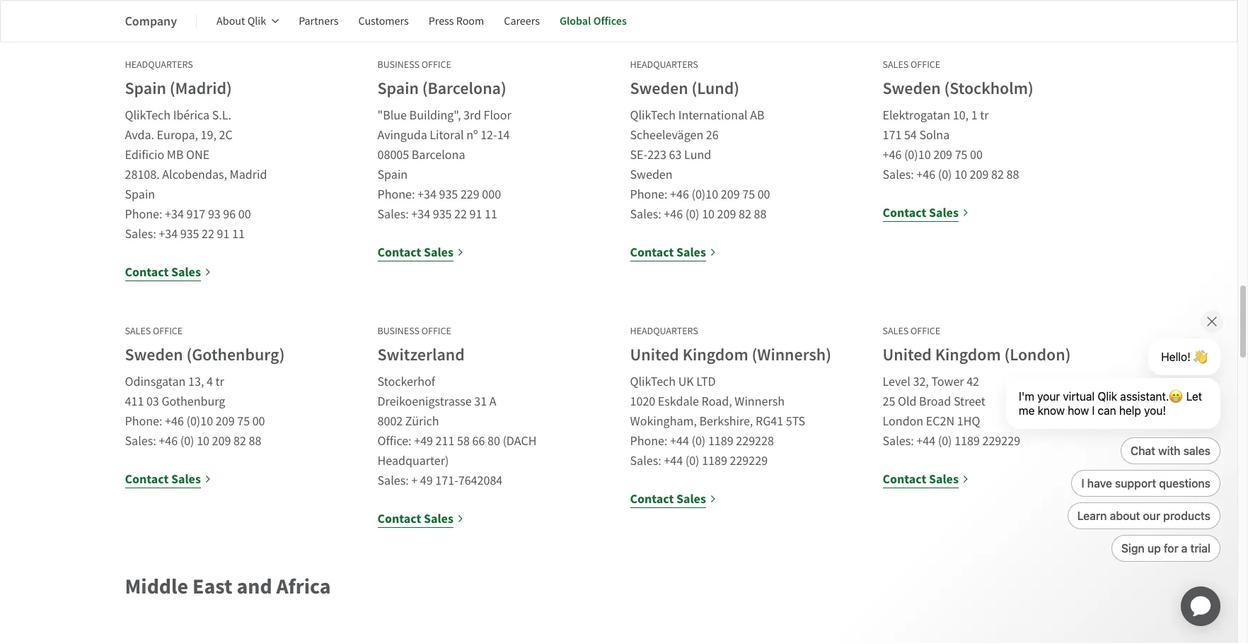Task type: describe. For each thing, give the bounding box(es) containing it.
contact for united kingdom (winnersh)
[[630, 491, 674, 508]]

tower
[[931, 374, 964, 391]]

eskdale
[[658, 394, 699, 410]]

winnersh
[[735, 394, 785, 410]]

contact sales for switzerland
[[377, 511, 453, 528]]

elektrogatan
[[883, 108, 950, 124]]

stockerhof
[[377, 374, 435, 391]]

66
[[472, 434, 485, 450]]

united inside headquarters united kingdom (winnersh)
[[630, 344, 679, 367]]

211
[[436, 434, 455, 450]]

one
[[186, 147, 210, 163]]

+44 for phone:
[[670, 434, 689, 450]]

wokingham,
[[630, 414, 697, 430]]

qliktech for avda.
[[125, 108, 171, 124]]

ec2n
[[926, 414, 955, 430]]

96
[[223, 207, 236, 223]]

office for sweden (stockholm)
[[911, 58, 940, 71]]

switzerland
[[377, 344, 465, 367]]

about qlik link
[[217, 4, 279, 38]]

229229 inside qliktech uk ltd 1020 eskdale road, winnersh wokingham, berkshire, rg41 5ts phone: +44 (0) 1189 229228 sales: +44 (0) 1189 229229
[[730, 454, 768, 470]]

spain inside qliktech ibérica s.l. avda. europa, 19, 2c edificio mb one 28108. alcobendas, madrid spain phone: +34 917 93 96 00 sales: +34 935 22 91 11
[[125, 187, 155, 203]]

11 inside qliktech ibérica s.l. avda. europa, 19, 2c edificio mb one 28108. alcobendas, madrid spain phone: +34 917 93 96 00 sales: +34 935 22 91 11
[[232, 226, 245, 243]]

headquarters for sweden
[[630, 58, 698, 71]]

customers link
[[358, 4, 409, 38]]

75 inside "odinsgatan 13, 4 tr 411 03 gothenburg phone: +46 (0)10 209 75 00 sales: +46 (0) 10 209 82 88"
[[237, 414, 250, 430]]

careers
[[504, 14, 540, 28]]

qliktech international ab scheelevägen 26 se-223 63 lund sweden phone: +46 (0)10 209 75 00 sales: +46 (0) 10 209 82 88
[[630, 108, 770, 223]]

sales: inside "odinsgatan 13, 4 tr 411 03 gothenburg phone: +46 (0)10 209 75 00 sales: +46 (0) 10 209 82 88"
[[125, 434, 156, 450]]

about qlik
[[217, 14, 266, 28]]

(0) down 'wokingham,' at the bottom
[[685, 454, 699, 470]]

sales inside 'sales office sweden (gothenburg)'
[[125, 325, 151, 338]]

press room link
[[429, 4, 484, 38]]

office for switzerland
[[421, 325, 451, 338]]

contact sales for united kingdom (winnersh)
[[630, 491, 706, 508]]

(lund)
[[692, 77, 739, 100]]

contact sales link for spain (barcelona)
[[377, 243, 464, 263]]

phone: inside qliktech international ab scheelevägen 26 se-223 63 lund sweden phone: +46 (0)10 209 75 00 sales: +46 (0) 10 209 82 88
[[630, 187, 668, 203]]

contact sales for spain (barcelona)
[[377, 244, 453, 261]]

middle
[[125, 573, 188, 601]]

spain inside "blue building", 3rd floor avinguda litoral nº 12-14 08005 barcelona spain phone: +34 935 229 000 sales: +34 935 22 91 11
[[377, 167, 408, 183]]

old
[[898, 394, 917, 410]]

office for sweden (gothenburg)
[[153, 325, 183, 338]]

(stockholm)
[[944, 77, 1033, 100]]

1hq
[[957, 414, 980, 430]]

zürich
[[405, 414, 439, 430]]

(0) down 'berkshire,'
[[692, 434, 706, 450]]

phone: inside "odinsgatan 13, 4 tr 411 03 gothenburg phone: +46 (0)10 209 75 00 sales: +46 (0) 10 209 82 88"
[[125, 414, 162, 430]]

berkshire,
[[699, 414, 753, 430]]

63
[[669, 147, 682, 163]]

411
[[125, 394, 144, 410]]

000
[[482, 187, 501, 203]]

qliktech for 1020
[[630, 374, 676, 391]]

nº
[[466, 127, 478, 144]]

mb
[[167, 147, 184, 163]]

qliktech uk ltd 1020 eskdale road, winnersh wokingham, berkshire, rg41 5ts phone: +44 (0) 1189 229228 sales: +44 (0) 1189 229229
[[630, 374, 805, 470]]

11 inside "blue building", 3rd floor avinguda litoral nº 12-14 08005 barcelona spain phone: +34 935 229 000 sales: +34 935 22 91 11
[[485, 207, 497, 223]]

headquarters united kingdom (winnersh)
[[630, 325, 831, 367]]

229228
[[736, 434, 774, 450]]

(0)10 inside qliktech international ab scheelevägen 26 se-223 63 lund sweden phone: +46 (0)10 209 75 00 sales: +46 (0) 10 209 82 88
[[692, 187, 718, 203]]

dreikoenigstrasse
[[377, 394, 472, 410]]

00 inside qliktech ibérica s.l. avda. europa, 19, 2c edificio mb one 28108. alcobendas, madrid spain phone: +34 917 93 96 00 sales: +34 935 22 91 11
[[238, 207, 251, 223]]

25
[[883, 394, 895, 410]]

global
[[560, 13, 591, 28]]

united inside sales office united kingdom (london)
[[883, 344, 932, 367]]

qliktech for scheelevägen
[[630, 108, 676, 124]]

careers link
[[504, 4, 540, 38]]

(barcelona)
[[422, 77, 506, 100]]

88 inside qliktech international ab scheelevägen 26 se-223 63 lund sweden phone: +46 (0)10 209 75 00 sales: +46 (0) 10 209 82 88
[[754, 207, 767, 223]]

avinguda
[[377, 127, 427, 144]]

press room
[[429, 14, 484, 28]]

offices
[[593, 13, 627, 28]]

alcobendas,
[[162, 167, 227, 183]]

sales for sweden (lund)
[[676, 244, 706, 261]]

82 inside "odinsgatan 13, 4 tr 411 03 gothenburg phone: +46 (0)10 209 75 00 sales: +46 (0) 10 209 82 88"
[[233, 434, 246, 450]]

(0)10 inside the elektrogatan 10, 1 tr 171 54 solna +46 (0)10 209 75 00 sales: +46 (0) 10 209 82 88
[[904, 147, 931, 163]]

s.l.
[[212, 108, 231, 124]]

ab
[[750, 108, 765, 124]]

edificio
[[125, 147, 164, 163]]

(madrid)
[[170, 77, 232, 100]]

229229 inside the level 32, tower 42 25 old broad street london ec2n 1hq sales: +44 (0) 1189 229229
[[982, 434, 1020, 450]]

level 32, tower 42 25 old broad street london ec2n 1hq sales: +44 (0) 1189 229229
[[883, 374, 1020, 450]]

(0)10 inside "odinsgatan 13, 4 tr 411 03 gothenburg phone: +46 (0)10 209 75 00 sales: +46 (0) 10 209 82 88"
[[186, 414, 213, 430]]

headquarters for united
[[630, 325, 698, 338]]

4
[[207, 374, 213, 391]]

contact sales link for united kingdom (london)
[[883, 470, 969, 490]]

spain inside headquarters spain (madrid)
[[125, 77, 166, 100]]

broad
[[919, 394, 951, 410]]

sales: inside qliktech international ab scheelevägen 26 se-223 63 lund sweden phone: +46 (0)10 209 75 00 sales: +46 (0) 10 209 82 88
[[630, 207, 661, 223]]

00 inside qliktech international ab scheelevägen 26 se-223 63 lund sweden phone: +46 (0)10 209 75 00 sales: +46 (0) 10 209 82 88
[[758, 187, 770, 203]]

contact for sweden (lund)
[[630, 244, 674, 261]]

uk
[[678, 374, 694, 391]]

sweden inside qliktech international ab scheelevägen 26 se-223 63 lund sweden phone: +46 (0)10 209 75 00 sales: +46 (0) 10 209 82 88
[[630, 167, 673, 183]]

32,
[[913, 374, 929, 391]]

(0) inside the elektrogatan 10, 1 tr 171 54 solna +46 (0)10 209 75 00 sales: +46 (0) 10 209 82 88
[[938, 167, 952, 183]]

sales: inside stockerhof dreikoenigstrasse 31 a 8002 zürich office: +49 211 58 66 80 (dach headquarter) sales: + 49 171-7642084
[[377, 473, 409, 490]]

171
[[883, 127, 902, 144]]

business office switzerland
[[377, 325, 465, 367]]

headquarters spain (madrid)
[[125, 58, 232, 100]]

lund
[[684, 147, 711, 163]]

kingdom inside sales office united kingdom (london)
[[935, 344, 1001, 367]]

about
[[217, 14, 245, 28]]

phone: inside qliktech uk ltd 1020 eskdale road, winnersh wokingham, berkshire, rg41 5ts phone: +44 (0) 1189 229228 sales: +44 (0) 1189 229229
[[630, 434, 668, 450]]

odinsgatan 13, 4 tr 411 03 gothenburg phone: +46 (0)10 209 75 00 sales: +46 (0) 10 209 82 88
[[125, 374, 265, 450]]

00 inside the elektrogatan 10, 1 tr 171 54 solna +46 (0)10 209 75 00 sales: +46 (0) 10 209 82 88
[[970, 147, 983, 163]]

03
[[146, 394, 159, 410]]

93
[[208, 207, 221, 223]]

contact sales link for sweden (lund)
[[630, 243, 717, 263]]

business for spain
[[377, 58, 420, 71]]

(0) inside the level 32, tower 42 25 old broad street london ec2n 1hq sales: +44 (0) 1189 229229
[[938, 434, 952, 450]]

10 inside the elektrogatan 10, 1 tr 171 54 solna +46 (0)10 209 75 00 sales: +46 (0) 10 209 82 88
[[955, 167, 967, 183]]

3rd
[[463, 108, 481, 124]]

contact sales link for switzerland
[[377, 509, 464, 529]]

floor
[[484, 108, 511, 124]]

spain inside business office spain (barcelona)
[[377, 77, 419, 100]]

sales inside sales office sweden (stockholm)
[[883, 58, 909, 71]]

sales for sweden (stockholm)
[[929, 205, 959, 221]]

5ts
[[786, 414, 805, 430]]

75 inside the elektrogatan 10, 1 tr 171 54 solna +46 (0)10 209 75 00 sales: +46 (0) 10 209 82 88
[[955, 147, 968, 163]]

sales for sweden (gothenburg)
[[171, 471, 201, 488]]

partners link
[[299, 4, 338, 38]]

sales for spain (madrid)
[[171, 264, 201, 281]]

28108.
[[125, 167, 160, 183]]

rg41
[[756, 414, 783, 430]]

room
[[456, 14, 484, 28]]

88 inside the elektrogatan 10, 1 tr 171 54 solna +46 (0)10 209 75 00 sales: +46 (0) 10 209 82 88
[[1006, 167, 1019, 183]]

level
[[883, 374, 910, 391]]

se-
[[630, 147, 648, 163]]

customers
[[358, 14, 409, 28]]

road,
[[702, 394, 732, 410]]

press
[[429, 14, 454, 28]]

odinsgatan
[[125, 374, 186, 391]]

(0) inside "odinsgatan 13, 4 tr 411 03 gothenburg phone: +46 (0)10 209 75 00 sales: +46 (0) 10 209 82 88"
[[180, 434, 194, 450]]

1020
[[630, 394, 655, 410]]

street
[[954, 394, 986, 410]]

1189 for 229228
[[708, 434, 733, 450]]



Task type: vqa. For each thing, say whether or not it's contained in the screenshot.


Task type: locate. For each thing, give the bounding box(es) containing it.
0 horizontal spatial 10
[[197, 434, 209, 450]]

+49
[[414, 434, 433, 450]]

1 horizontal spatial united
[[883, 344, 932, 367]]

1 horizontal spatial 10
[[702, 207, 715, 223]]

united up the uk
[[630, 344, 679, 367]]

0 vertical spatial 10
[[955, 167, 967, 183]]

sales for spain (barcelona)
[[424, 244, 453, 261]]

office up (barcelona)
[[421, 58, 451, 71]]

sales
[[883, 58, 909, 71], [929, 205, 959, 221], [424, 244, 453, 261], [676, 244, 706, 261], [171, 264, 201, 281], [125, 325, 151, 338], [883, 325, 909, 338], [171, 471, 201, 488], [929, 471, 959, 488], [676, 491, 706, 508], [424, 511, 453, 528]]

sweden inside 'sales office sweden (gothenburg)'
[[125, 344, 183, 367]]

sales: down 411
[[125, 434, 156, 450]]

2 vertical spatial 935
[[180, 226, 199, 243]]

sales: left +
[[377, 473, 409, 490]]

0 vertical spatial 229229
[[982, 434, 1020, 450]]

0 vertical spatial 22
[[454, 207, 467, 223]]

22
[[454, 207, 467, 223], [202, 226, 214, 243]]

10 inside "odinsgatan 13, 4 tr 411 03 gothenburg phone: +46 (0)10 209 75 00 sales: +46 (0) 10 209 82 88"
[[197, 434, 209, 450]]

0 horizontal spatial 91
[[217, 226, 230, 243]]

scheelevägen
[[630, 127, 703, 144]]

1 horizontal spatial 75
[[742, 187, 755, 203]]

contact sales for spain (madrid)
[[125, 264, 201, 281]]

229229
[[982, 434, 1020, 450], [730, 454, 768, 470]]

contact
[[883, 205, 926, 221], [377, 244, 421, 261], [630, 244, 674, 261], [125, 264, 169, 281], [125, 471, 169, 488], [883, 471, 926, 488], [630, 491, 674, 508], [377, 511, 421, 528]]

0 vertical spatial 935
[[439, 187, 458, 203]]

sales for united kingdom (winnersh)
[[676, 491, 706, 508]]

(0) down the ec2n
[[938, 434, 952, 450]]

0 vertical spatial (0)10
[[904, 147, 931, 163]]

tr for (gothenburg)
[[215, 374, 224, 391]]

tr inside the elektrogatan 10, 1 tr 171 54 solna +46 (0)10 209 75 00 sales: +46 (0) 10 209 82 88
[[980, 108, 989, 124]]

london
[[883, 414, 923, 430]]

2 horizontal spatial 88
[[1006, 167, 1019, 183]]

phone: down 28108.
[[125, 207, 162, 223]]

0 vertical spatial 11
[[485, 207, 497, 223]]

1 vertical spatial 11
[[232, 226, 245, 243]]

171-
[[435, 473, 458, 490]]

international
[[678, 108, 748, 124]]

0 vertical spatial 75
[[955, 147, 968, 163]]

2 kingdom from the left
[[935, 344, 1001, 367]]

31
[[474, 394, 487, 410]]

contact for spain (barcelona)
[[377, 244, 421, 261]]

0 horizontal spatial 22
[[202, 226, 214, 243]]

0 vertical spatial 91
[[469, 207, 482, 223]]

2 vertical spatial (0)10
[[186, 414, 213, 430]]

sales office sweden (gothenburg)
[[125, 325, 285, 367]]

business for switzerland
[[377, 325, 420, 338]]

global offices
[[560, 13, 627, 28]]

contact sales link
[[883, 203, 969, 223], [377, 243, 464, 263], [630, 243, 717, 263], [125, 263, 211, 282], [125, 470, 211, 490], [883, 470, 969, 490], [630, 490, 717, 509], [377, 509, 464, 529]]

1 vertical spatial tr
[[215, 374, 224, 391]]

phone: inside "blue building", 3rd floor avinguda litoral nº 12-14 08005 barcelona spain phone: +34 935 229 000 sales: +34 935 22 91 11
[[377, 187, 415, 203]]

ltd
[[696, 374, 716, 391]]

headquarters inside 'headquarters sweden (lund)'
[[630, 58, 698, 71]]

22 inside "blue building", 3rd floor avinguda litoral nº 12-14 08005 barcelona spain phone: +34 935 229 000 sales: +34 935 22 91 11
[[454, 207, 467, 223]]

91 down 96
[[217, 226, 230, 243]]

sales: inside the level 32, tower 42 25 old broad street london ec2n 1hq sales: +44 (0) 1189 229229
[[883, 434, 914, 450]]

headquarters sweden (lund)
[[630, 58, 739, 100]]

1 vertical spatial 91
[[217, 226, 230, 243]]

1 vertical spatial 10
[[702, 207, 715, 223]]

229229 down '229228'
[[730, 454, 768, 470]]

11 down 96
[[232, 226, 245, 243]]

phone: down 'wokingham,' at the bottom
[[630, 434, 668, 450]]

business up switzerland
[[377, 325, 420, 338]]

avda.
[[125, 127, 154, 144]]

0 horizontal spatial united
[[630, 344, 679, 367]]

0 horizontal spatial 82
[[233, 434, 246, 450]]

office inside 'sales office sweden (gothenburg)'
[[153, 325, 183, 338]]

+46
[[883, 147, 902, 163], [916, 167, 935, 183], [670, 187, 689, 203], [664, 207, 683, 223], [165, 414, 184, 430], [159, 434, 178, 450]]

"blue
[[377, 108, 407, 124]]

phone: inside qliktech ibérica s.l. avda. europa, 19, 2c edificio mb one 28108. alcobendas, madrid spain phone: +34 917 93 96 00 sales: +34 935 22 91 11
[[125, 207, 162, 223]]

22 down 93
[[202, 226, 214, 243]]

phone: down 223
[[630, 187, 668, 203]]

2 horizontal spatial 10
[[955, 167, 967, 183]]

qliktech up "1020"
[[630, 374, 676, 391]]

contact for sweden (gothenburg)
[[125, 471, 169, 488]]

contact sales link for sweden (gothenburg)
[[125, 470, 211, 490]]

49
[[420, 473, 433, 490]]

223
[[647, 147, 666, 163]]

headquarters up the uk
[[630, 325, 698, 338]]

tr right 4
[[215, 374, 224, 391]]

contact sales for united kingdom (london)
[[883, 471, 959, 488]]

headquarters up (lund)
[[630, 58, 698, 71]]

(0)10 down 54
[[904, 147, 931, 163]]

spain up the avda.
[[125, 77, 166, 100]]

qliktech
[[125, 108, 171, 124], [630, 108, 676, 124], [630, 374, 676, 391]]

office:
[[377, 434, 411, 450]]

1 vertical spatial 22
[[202, 226, 214, 243]]

headquarters for spain
[[125, 58, 193, 71]]

0 horizontal spatial 75
[[237, 414, 250, 430]]

00 inside "odinsgatan 13, 4 tr 411 03 gothenburg phone: +46 (0)10 209 75 00 sales: +46 (0) 10 209 82 88"
[[252, 414, 265, 430]]

91 inside qliktech ibérica s.l. avda. europa, 19, 2c edificio mb one 28108. alcobendas, madrid spain phone: +34 917 93 96 00 sales: +34 935 22 91 11
[[217, 226, 230, 243]]

contact for switzerland
[[377, 511, 421, 528]]

(0) inside qliktech international ab scheelevägen 26 se-223 63 lund sweden phone: +46 (0)10 209 75 00 sales: +46 (0) 10 209 82 88
[[685, 207, 699, 223]]

qliktech ibérica s.l. avda. europa, 19, 2c edificio mb one 28108. alcobendas, madrid spain phone: +34 917 93 96 00 sales: +34 935 22 91 11
[[125, 108, 267, 243]]

0 horizontal spatial kingdom
[[683, 344, 748, 367]]

(0)10 down gothenburg
[[186, 414, 213, 430]]

0 horizontal spatial 229229
[[730, 454, 768, 470]]

contact for spain (madrid)
[[125, 264, 169, 281]]

2 vertical spatial 88
[[249, 434, 261, 450]]

global offices link
[[560, 4, 627, 38]]

1189 inside the level 32, tower 42 25 old broad street london ec2n 1hq sales: +44 (0) 1189 229229
[[955, 434, 980, 450]]

11 down the 000
[[485, 207, 497, 223]]

contact sales link for spain (madrid)
[[125, 263, 211, 282]]

13,
[[188, 374, 204, 391]]

ibérica
[[173, 108, 209, 124]]

54
[[904, 127, 917, 144]]

qlik
[[247, 14, 266, 28]]

+
[[411, 473, 418, 490]]

10 down lund
[[702, 207, 715, 223]]

1 business from the top
[[377, 58, 420, 71]]

1 horizontal spatial 11
[[485, 207, 497, 223]]

1 united from the left
[[630, 344, 679, 367]]

1 kingdom from the left
[[683, 344, 748, 367]]

2 vertical spatial 82
[[233, 434, 246, 450]]

qliktech up scheelevägen
[[630, 108, 676, 124]]

sales: inside qliktech ibérica s.l. avda. europa, 19, 2c edificio mb one 28108. alcobendas, madrid spain phone: +34 917 93 96 00 sales: +34 935 22 91 11
[[125, 226, 156, 243]]

22 down 229
[[454, 207, 467, 223]]

2 horizontal spatial 82
[[991, 167, 1004, 183]]

contact for united kingdom (london)
[[883, 471, 926, 488]]

sales: down london
[[883, 434, 914, 450]]

2 business from the top
[[377, 325, 420, 338]]

united up level
[[883, 344, 932, 367]]

1 vertical spatial 75
[[742, 187, 755, 203]]

+44 for sales:
[[916, 434, 935, 450]]

sales: down "08005"
[[377, 207, 409, 223]]

12-
[[481, 127, 497, 144]]

(london)
[[1004, 344, 1071, 367]]

sales: inside "blue building", 3rd floor avinguda litoral nº 12-14 08005 barcelona spain phone: +34 935 229 000 sales: +34 935 22 91 11
[[377, 207, 409, 223]]

1 vertical spatial business
[[377, 325, 420, 338]]

(dach
[[503, 434, 537, 450]]

phone: down "08005"
[[377, 187, 415, 203]]

qliktech inside qliktech international ab scheelevägen 26 se-223 63 lund sweden phone: +46 (0)10 209 75 00 sales: +46 (0) 10 209 82 88
[[630, 108, 676, 124]]

sales: down se-
[[630, 207, 661, 223]]

tr right 1
[[980, 108, 989, 124]]

(0) down solna
[[938, 167, 952, 183]]

contact sales link for sweden (stockholm)
[[883, 203, 969, 223]]

contact sales for sweden (lund)
[[630, 244, 706, 261]]

+44 inside the level 32, tower 42 25 old broad street london ec2n 1hq sales: +44 (0) 1189 229229
[[916, 434, 935, 450]]

1189
[[708, 434, 733, 450], [955, 434, 980, 450], [702, 454, 727, 470]]

0 vertical spatial 82
[[991, 167, 1004, 183]]

80
[[487, 434, 500, 450]]

10 down 10,
[[955, 167, 967, 183]]

contact sales for sweden (stockholm)
[[883, 205, 959, 221]]

qliktech inside qliktech uk ltd 1020 eskdale road, winnersh wokingham, berkshire, rg41 5ts phone: +44 (0) 1189 229228 sales: +44 (0) 1189 229229
[[630, 374, 676, 391]]

headquarters down company
[[125, 58, 193, 71]]

10 down gothenburg
[[197, 434, 209, 450]]

1 vertical spatial 88
[[754, 207, 767, 223]]

sweden up elektrogatan
[[883, 77, 941, 100]]

qliktech up the avda.
[[125, 108, 171, 124]]

sweden inside 'headquarters sweden (lund)'
[[630, 77, 688, 100]]

office for spain (barcelona)
[[421, 58, 451, 71]]

spain
[[125, 77, 166, 100], [377, 77, 419, 100], [377, 167, 408, 183], [125, 187, 155, 203]]

+44
[[670, 434, 689, 450], [916, 434, 935, 450], [664, 454, 683, 470]]

2 horizontal spatial (0)10
[[904, 147, 931, 163]]

office
[[421, 58, 451, 71], [911, 58, 940, 71], [153, 325, 183, 338], [421, 325, 451, 338], [911, 325, 940, 338]]

1 horizontal spatial 88
[[754, 207, 767, 223]]

qliktech inside qliktech ibérica s.l. avda. europa, 19, 2c edificio mb one 28108. alcobendas, madrid spain phone: +34 917 93 96 00 sales: +34 935 22 91 11
[[125, 108, 171, 124]]

sales: down "171"
[[883, 167, 914, 183]]

sweden up "odinsgatan"
[[125, 344, 183, 367]]

91 inside "blue building", 3rd floor avinguda litoral nº 12-14 08005 barcelona spain phone: +34 935 229 000 sales: +34 935 22 91 11
[[469, 207, 482, 223]]

2 horizontal spatial 75
[[955, 147, 968, 163]]

africa
[[276, 573, 331, 601]]

business inside business office switzerland
[[377, 325, 420, 338]]

sweden down 223
[[630, 167, 673, 183]]

229229 down street
[[982, 434, 1020, 450]]

935 inside qliktech ibérica s.l. avda. europa, 19, 2c edificio mb one 28108. alcobendas, madrid spain phone: +34 917 93 96 00 sales: +34 935 22 91 11
[[180, 226, 199, 243]]

(gothenburg)
[[186, 344, 285, 367]]

contact sales
[[883, 205, 959, 221], [377, 244, 453, 261], [630, 244, 706, 261], [125, 264, 201, 281], [125, 471, 201, 488], [883, 471, 959, 488], [630, 491, 706, 508], [377, 511, 453, 528]]

75 inside qliktech international ab scheelevägen 26 se-223 63 lund sweden phone: +46 (0)10 209 75 00 sales: +46 (0) 10 209 82 88
[[742, 187, 755, 203]]

935 down 917
[[180, 226, 199, 243]]

office for united kingdom (london)
[[911, 325, 940, 338]]

10
[[955, 167, 967, 183], [702, 207, 715, 223], [197, 434, 209, 450]]

1 vertical spatial 935
[[433, 207, 452, 223]]

26
[[706, 127, 719, 144]]

tr
[[980, 108, 989, 124], [215, 374, 224, 391]]

935 down the barcelona
[[433, 207, 452, 223]]

office inside sales office sweden (stockholm)
[[911, 58, 940, 71]]

82 inside the elektrogatan 10, 1 tr 171 54 solna +46 (0)10 209 75 00 sales: +46 (0) 10 209 82 88
[[991, 167, 1004, 183]]

contact sales for sweden (gothenburg)
[[125, 471, 201, 488]]

application
[[1164, 570, 1237, 644]]

0 horizontal spatial (0)10
[[186, 414, 213, 430]]

19,
[[201, 127, 216, 144]]

0 horizontal spatial 11
[[232, 226, 245, 243]]

tr for (stockholm)
[[980, 108, 989, 124]]

2c
[[219, 127, 233, 144]]

(0)10 down lund
[[692, 187, 718, 203]]

229
[[461, 187, 479, 203]]

sales: inside qliktech uk ltd 1020 eskdale road, winnersh wokingham, berkshire, rg41 5ts phone: +44 (0) 1189 229228 sales: +44 (0) 1189 229229
[[630, 454, 661, 470]]

madrid
[[230, 167, 267, 183]]

1 horizontal spatial 22
[[454, 207, 467, 223]]

office up "odinsgatan"
[[153, 325, 183, 338]]

europa,
[[157, 127, 198, 144]]

office up elektrogatan
[[911, 58, 940, 71]]

business inside business office spain (barcelona)
[[377, 58, 420, 71]]

headquarter)
[[377, 454, 449, 470]]

stockerhof dreikoenigstrasse 31 a 8002 zürich office: +49 211 58 66 80 (dach headquarter) sales: + 49 171-7642084
[[377, 374, 537, 490]]

(0) down lund
[[685, 207, 699, 223]]

58
[[457, 434, 470, 450]]

0 vertical spatial business
[[377, 58, 420, 71]]

business down company menu bar
[[377, 58, 420, 71]]

united
[[630, 344, 679, 367], [883, 344, 932, 367]]

sweden inside sales office sweden (stockholm)
[[883, 77, 941, 100]]

2 vertical spatial 10
[[197, 434, 209, 450]]

1
[[971, 108, 978, 124]]

phone: down 03
[[125, 414, 162, 430]]

1 vertical spatial 229229
[[730, 454, 768, 470]]

2 vertical spatial 75
[[237, 414, 250, 430]]

88
[[1006, 167, 1019, 183], [754, 207, 767, 223], [249, 434, 261, 450]]

spain up "blue in the top left of the page
[[377, 77, 419, 100]]

sweden
[[630, 77, 688, 100], [883, 77, 941, 100], [630, 167, 673, 183], [125, 344, 183, 367]]

spain down 28108.
[[125, 187, 155, 203]]

sales: down 'wokingham,' at the bottom
[[630, 454, 661, 470]]

sales inside sales office united kingdom (london)
[[883, 325, 909, 338]]

contact for sweden (stockholm)
[[883, 205, 926, 221]]

business
[[377, 58, 420, 71], [377, 325, 420, 338]]

headquarters inside headquarters spain (madrid)
[[125, 58, 193, 71]]

office inside business office spain (barcelona)
[[421, 58, 451, 71]]

contact sales link for united kingdom (winnersh)
[[630, 490, 717, 509]]

0 vertical spatial 88
[[1006, 167, 1019, 183]]

company menu bar
[[125, 4, 647, 38]]

headquarters inside headquarters united kingdom (winnersh)
[[630, 325, 698, 338]]

east
[[192, 573, 232, 601]]

0 horizontal spatial 88
[[249, 434, 261, 450]]

1 horizontal spatial 91
[[469, 207, 482, 223]]

office up switzerland
[[421, 325, 451, 338]]

0 vertical spatial tr
[[980, 108, 989, 124]]

1 horizontal spatial 82
[[739, 207, 751, 223]]

solna
[[919, 127, 950, 144]]

08005
[[377, 147, 409, 163]]

1 horizontal spatial kingdom
[[935, 344, 1001, 367]]

sales for united kingdom (london)
[[929, 471, 959, 488]]

1 vertical spatial 82
[[739, 207, 751, 223]]

sweden up scheelevägen
[[630, 77, 688, 100]]

88 inside "odinsgatan 13, 4 tr 411 03 gothenburg phone: +46 (0)10 209 75 00 sales: +46 (0) 10 209 82 88"
[[249, 434, 261, 450]]

sales office sweden (stockholm)
[[883, 58, 1033, 100]]

kingdom up 42 at the right
[[935, 344, 1001, 367]]

office inside sales office united kingdom (london)
[[911, 325, 940, 338]]

kingdom up ltd
[[683, 344, 748, 367]]

(0) down gothenburg
[[180, 434, 194, 450]]

kingdom inside headquarters united kingdom (winnersh)
[[683, 344, 748, 367]]

office inside business office switzerland
[[421, 325, 451, 338]]

1 horizontal spatial tr
[[980, 108, 989, 124]]

82 inside qliktech international ab scheelevägen 26 se-223 63 lund sweden phone: +46 (0)10 209 75 00 sales: +46 (0) 10 209 82 88
[[739, 207, 751, 223]]

22 inside qliktech ibérica s.l. avda. europa, 19, 2c edificio mb one 28108. alcobendas, madrid spain phone: +34 917 93 96 00 sales: +34 935 22 91 11
[[202, 226, 214, 243]]

company
[[125, 12, 177, 29]]

tr inside "odinsgatan 13, 4 tr 411 03 gothenburg phone: +46 (0)10 209 75 00 sales: +46 (0) 10 209 82 88"
[[215, 374, 224, 391]]

sales: inside the elektrogatan 10, 1 tr 171 54 solna +46 (0)10 209 75 00 sales: +46 (0) 10 209 82 88
[[883, 167, 914, 183]]

partners
[[299, 14, 338, 28]]

0 horizontal spatial tr
[[215, 374, 224, 391]]

1 vertical spatial (0)10
[[692, 187, 718, 203]]

91 down 229
[[469, 207, 482, 223]]

1 horizontal spatial (0)10
[[692, 187, 718, 203]]

sales: down 28108.
[[125, 226, 156, 243]]

sales for switzerland
[[424, 511, 453, 528]]

935 left 229
[[439, 187, 458, 203]]

+34
[[417, 187, 436, 203], [165, 207, 184, 223], [411, 207, 430, 223], [159, 226, 178, 243]]

middle east and africa
[[125, 573, 331, 601]]

business office spain (barcelona)
[[377, 58, 506, 100]]

1 horizontal spatial 229229
[[982, 434, 1020, 450]]

spain down "08005"
[[377, 167, 408, 183]]

8002
[[377, 414, 403, 430]]

2 united from the left
[[883, 344, 932, 367]]

(0)
[[938, 167, 952, 183], [685, 207, 699, 223], [180, 434, 194, 450], [692, 434, 706, 450], [938, 434, 952, 450], [685, 454, 699, 470]]

litoral
[[430, 127, 464, 144]]

209
[[933, 147, 952, 163], [970, 167, 989, 183], [721, 187, 740, 203], [717, 207, 736, 223], [216, 414, 235, 430], [212, 434, 231, 450]]

1189 for 229229
[[955, 434, 980, 450]]

10 inside qliktech international ab scheelevägen 26 se-223 63 lund sweden phone: +46 (0)10 209 75 00 sales: +46 (0) 10 209 82 88
[[702, 207, 715, 223]]

office up 32,
[[911, 325, 940, 338]]



